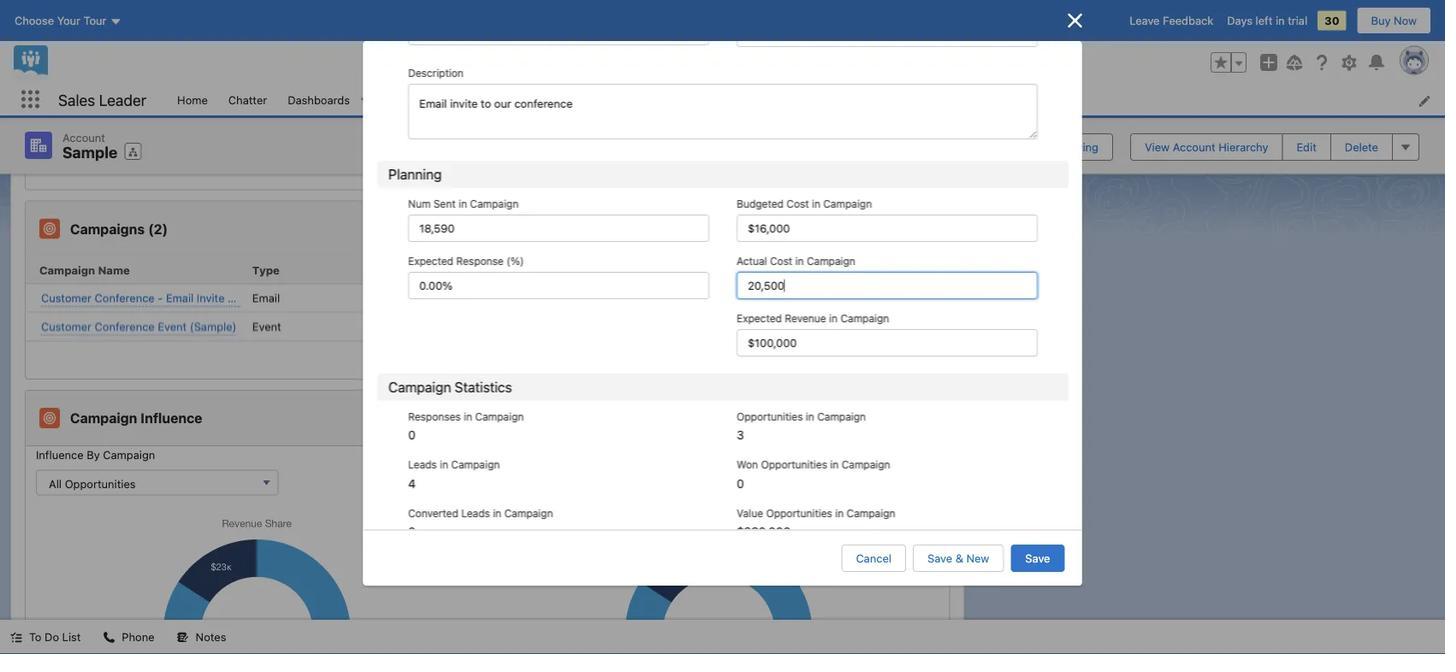 Task type: locate. For each thing, give the bounding box(es) containing it.
cases image
[[39, 15, 60, 36]]

to do list
[[29, 631, 81, 644]]

type element
[[245, 257, 465, 284]]

1 customer from the top
[[41, 291, 92, 304]]

leave
[[1130, 14, 1160, 27]]

opportunities inside popup button
[[65, 477, 136, 490]]

cost for expected response (%)
[[770, 255, 792, 267]]

campaigns (2)
[[70, 221, 168, 237]]

1 vertical spatial conference
[[95, 320, 155, 333]]

expected for expected response (%)
[[408, 255, 453, 267]]

1 horizontal spatial date
[[503, 264, 529, 277]]

campaign inside leads in campaign 4
[[451, 459, 500, 471]]

0 inside converted leads in campaign 0
[[408, 525, 415, 539]]

expected left response at the top left of page
[[408, 255, 453, 267]]

customer conference - email invite (sample) link
[[41, 290, 275, 307]]

save & new button
[[913, 545, 1004, 572]]

new
[[967, 552, 990, 565]]

expected right $45,000
[[736, 312, 782, 324]]

forecasts
[[476, 93, 527, 106]]

in inside won opportunities in campaign 0
[[830, 459, 838, 471]]

text default image left to
[[10, 632, 22, 644]]

Num Sent in Campaign text field
[[408, 215, 709, 242]]

date
[[39, 106, 64, 119], [503, 264, 529, 277]]

1 vertical spatial budgeted cost in campaign
[[692, 264, 846, 277]]

(sample) down type
[[228, 291, 275, 304]]

delete button
[[1330, 133, 1393, 161]]

expected revenue in campaign
[[736, 312, 889, 324]]

1 vertical spatial influence
[[36, 448, 84, 461]]

home link
[[167, 84, 218, 116]]

0
[[408, 428, 415, 442], [736, 477, 744, 491], [408, 525, 415, 539]]

in
[[1276, 14, 1285, 27], [458, 198, 467, 210], [812, 198, 820, 210], [795, 255, 804, 267], [777, 264, 787, 277], [829, 312, 837, 324], [463, 411, 472, 423], [806, 411, 814, 423], [439, 459, 448, 471], [830, 459, 838, 471], [493, 508, 501, 519], [835, 508, 843, 519]]

dashboards
[[288, 93, 350, 106]]

campaign statistics
[[388, 380, 512, 396]]

view
[[1145, 141, 1170, 153], [467, 164, 492, 177]]

to
[[29, 631, 42, 644]]

conference for event
[[95, 320, 155, 333]]

leave feedback
[[1130, 14, 1214, 27]]

00001006
[[41, 71, 95, 83]]

cancel
[[856, 552, 892, 565]]

1 vertical spatial view
[[467, 164, 492, 177]]

1 vertical spatial date
[[503, 264, 529, 277]]

hierarchy
[[1219, 141, 1269, 153]]

chatter link
[[218, 84, 277, 116]]

view account hierarchy
[[1145, 141, 1269, 153]]

email right the -
[[166, 291, 194, 304]]

1 horizontal spatial all
[[495, 164, 508, 177]]

1 horizontal spatial account
[[1173, 141, 1216, 153]]

type
[[252, 264, 280, 277]]

list
[[167, 84, 1445, 116]]

in inside value opportunities in campaign $230,000
[[835, 508, 843, 519]]

0 inside responses in campaign 0
[[408, 428, 415, 442]]

inverse image
[[1065, 10, 1085, 31]]

budgeted cost in campaign up revenue
[[692, 264, 846, 277]]

text default image
[[10, 632, 22, 644], [103, 632, 115, 644]]

0 horizontal spatial text default image
[[10, 632, 22, 644]]

0 vertical spatial date
[[39, 106, 64, 119]]

influence up all opportunities popup button
[[141, 410, 202, 426]]

1 vertical spatial (sample)
[[190, 320, 237, 333]]

view all link
[[26, 151, 949, 189]]

0 horizontal spatial account
[[62, 131, 105, 144]]

reports list item
[[382, 84, 466, 116]]

2 customer from the top
[[41, 320, 92, 333]]

email
[[166, 291, 194, 304], [252, 292, 280, 304]]

0 vertical spatial budgeted
[[736, 198, 783, 210]]

0 horizontal spatial date
[[39, 106, 64, 119]]

text default image inside phone button
[[103, 632, 115, 644]]

group
[[1211, 52, 1247, 73]]

1 vertical spatial 0
[[736, 477, 744, 491]]

delete
[[1345, 141, 1379, 153]]

campaign
[[470, 198, 518, 210], [823, 198, 872, 210], [806, 255, 855, 267], [39, 264, 95, 277], [790, 264, 846, 277], [840, 312, 889, 324], [388, 380, 451, 396], [70, 410, 137, 426], [475, 411, 523, 423], [817, 411, 866, 423], [103, 448, 155, 461], [451, 459, 500, 471], [841, 459, 890, 471], [504, 508, 553, 519], [846, 508, 895, 519]]

campaign inside won opportunities in campaign 0
[[841, 459, 890, 471]]

1/26/2024
[[472, 292, 525, 304]]

Budgeted Cost in Campaign text field
[[736, 215, 1038, 242]]

cost for num sent in campaign
[[786, 198, 809, 210]]

1 horizontal spatial save
[[1025, 552, 1050, 565]]

0 down "responses"
[[408, 428, 415, 442]]

budgeted up $15,500 at the top
[[692, 264, 746, 277]]

save right new
[[1025, 552, 1050, 565]]

opportunities down the opportunities in campaign 3
[[761, 459, 827, 471]]

opportunities up $230,000
[[766, 508, 832, 519]]

budgeted cost in campaign
[[736, 198, 872, 210], [692, 264, 846, 277]]

accounts
[[547, 93, 596, 106]]

1 vertical spatial all
[[49, 477, 62, 490]]

0 horizontal spatial event
[[158, 320, 187, 333]]

edit
[[1297, 141, 1317, 153]]

opportunities inside value opportunities in campaign $230,000
[[766, 508, 832, 519]]

0 vertical spatial expected
[[408, 255, 453, 267]]

to do list button
[[0, 620, 91, 655]]

converted
[[408, 508, 458, 519]]

leads inside converted leads in campaign 0
[[461, 508, 490, 519]]

1 vertical spatial expected
[[736, 312, 782, 324]]

0 down won
[[736, 477, 744, 491]]

opportunities
[[736, 411, 803, 423], [761, 459, 827, 471], [65, 477, 136, 490], [766, 508, 832, 519]]

(sample)
[[228, 291, 275, 304], [190, 320, 237, 333]]

0 vertical spatial customer
[[41, 291, 92, 304]]

save for save & new
[[928, 552, 953, 565]]

customer conference event (sample) link
[[41, 318, 237, 336]]

all up num sent in campaign
[[495, 164, 508, 177]]

0 inside won opportunities in campaign 0
[[736, 477, 744, 491]]

start date element
[[465, 257, 685, 284]]

0 horizontal spatial all
[[49, 477, 62, 490]]

expected for expected revenue in campaign
[[736, 312, 782, 324]]

(sample) down invite
[[190, 320, 237, 333]]

campaign name
[[39, 264, 130, 277]]

cases (1)
[[70, 17, 132, 33]]

email down type
[[252, 292, 280, 304]]

conference down campaign name element
[[95, 291, 155, 304]]

0 horizontal spatial influence
[[36, 448, 84, 461]]

0 horizontal spatial view
[[467, 164, 492, 177]]

accounts list item
[[537, 84, 628, 116]]

0 horizontal spatial email
[[166, 291, 194, 304]]

0 vertical spatial conference
[[95, 291, 155, 304]]

leads up 4
[[408, 459, 437, 471]]

opportunities for value opportunities in campaign $230,000
[[766, 508, 832, 519]]

0 down converted
[[408, 525, 415, 539]]

view right following
[[1145, 141, 1170, 153]]

1 vertical spatial budgeted
[[692, 264, 746, 277]]

influence
[[141, 410, 202, 426], [36, 448, 84, 461]]

1 horizontal spatial leads
[[461, 508, 490, 519]]

event down type
[[252, 320, 281, 333]]

1 horizontal spatial influence
[[141, 410, 202, 426]]

in inside converted leads in campaign 0
[[493, 508, 501, 519]]

0 horizontal spatial expected
[[408, 255, 453, 267]]

search... button
[[525, 49, 867, 76]]

1 horizontal spatial view
[[1145, 141, 1170, 153]]

edit button
[[1282, 133, 1331, 161]]

opportunities down influence by campaign
[[65, 477, 136, 490]]

leads inside leads in campaign 4
[[408, 459, 437, 471]]

1 vertical spatial leads
[[461, 508, 490, 519]]

value opportunities in campaign $230,000
[[736, 508, 895, 539]]

date right start
[[503, 264, 529, 277]]

all opportunities button
[[36, 470, 279, 496]]

1 horizontal spatial expected
[[736, 312, 782, 324]]

num
[[408, 198, 430, 210]]

opportunities for won opportunities in campaign 0
[[761, 459, 827, 471]]

won
[[736, 459, 758, 471]]

opportunities for all opportunities
[[65, 477, 136, 490]]

1 horizontal spatial text default image
[[103, 632, 115, 644]]

all
[[495, 164, 508, 177], [49, 477, 62, 490]]

0 vertical spatial view
[[1145, 141, 1170, 153]]

1 text default image from the left
[[10, 632, 22, 644]]

on hold date opened: 9/29/2023, 8:02 am subject:
[[39, 89, 223, 135]]

opportunities up 3
[[736, 411, 803, 423]]

conference down customer conference - email invite (sample) link
[[95, 320, 155, 333]]

reports
[[393, 93, 433, 106]]

customer conference event (sample)
[[41, 320, 237, 333]]

customer
[[41, 291, 92, 304], [41, 320, 92, 333]]

2 vertical spatial 0
[[408, 525, 415, 539]]

2 text default image from the left
[[103, 632, 115, 644]]

view up num sent in campaign
[[467, 164, 492, 177]]

list containing home
[[167, 84, 1445, 116]]

0 horizontal spatial save
[[928, 552, 953, 565]]

cancel button
[[842, 545, 906, 572]]

expected
[[408, 255, 453, 267], [736, 312, 782, 324]]

budgeted cost in campaign up actual cost in campaign
[[736, 198, 872, 210]]

date down status:
[[39, 106, 64, 119]]

0 vertical spatial all
[[495, 164, 508, 177]]

text default image left phone
[[103, 632, 115, 644]]

0 vertical spatial (sample)
[[228, 291, 275, 304]]

statistics
[[454, 380, 512, 396]]

view inside view account hierarchy button
[[1145, 141, 1170, 153]]

0 vertical spatial leads
[[408, 459, 437, 471]]

text default image inside to do list button
[[10, 632, 22, 644]]

save left &
[[928, 552, 953, 565]]

save & new
[[928, 552, 990, 565]]

converted leads in campaign 0
[[408, 508, 553, 539]]

0 horizontal spatial leads
[[408, 459, 437, 471]]

cases
[[70, 17, 111, 33]]

1 horizontal spatial email
[[252, 292, 280, 304]]

notes button
[[167, 620, 237, 655]]

am
[[206, 106, 223, 119]]

account down opened:
[[62, 131, 105, 144]]

leads right converted
[[461, 508, 490, 519]]

2 conference from the top
[[95, 320, 155, 333]]

customer conference - email invite (sample)
[[41, 291, 275, 304]]

event down the -
[[158, 320, 187, 333]]

view inside view all link
[[467, 164, 492, 177]]

1 conference from the top
[[95, 291, 155, 304]]

view for view all
[[467, 164, 492, 177]]

do
[[45, 631, 59, 644]]

save
[[928, 552, 953, 565], [1025, 552, 1050, 565]]

won opportunities in campaign 0
[[736, 459, 890, 491]]

opportunities inside won opportunities in campaign 0
[[761, 459, 827, 471]]

2 save from the left
[[1025, 552, 1050, 565]]

account
[[62, 131, 105, 144], [1173, 141, 1216, 153]]

budgeted up 'actual'
[[736, 198, 783, 210]]

1 save from the left
[[928, 552, 953, 565]]

1 horizontal spatial event
[[252, 320, 281, 333]]

0 for converted leads in campaign 0
[[408, 525, 415, 539]]

influence left by
[[36, 448, 84, 461]]

1 vertical spatial customer
[[41, 320, 92, 333]]

0 vertical spatial 0
[[408, 428, 415, 442]]

&
[[956, 552, 963, 565]]

all down influence by campaign
[[49, 477, 62, 490]]

trial
[[1288, 14, 1308, 27]]

reports link
[[382, 84, 443, 116]]

account left hierarchy
[[1173, 141, 1216, 153]]



Task type: describe. For each thing, give the bounding box(es) containing it.
leads in campaign 4
[[408, 459, 500, 491]]

account inside button
[[1173, 141, 1216, 153]]

save button
[[1011, 545, 1065, 572]]

buy now button
[[1357, 7, 1432, 34]]

phone
[[122, 631, 155, 644]]

Expected Response (%) text field
[[408, 272, 709, 300]]

influence by campaign
[[36, 448, 155, 461]]

sales
[[58, 90, 95, 109]]

Description text field
[[408, 84, 1038, 140]]

(%)
[[506, 255, 524, 267]]

status:
[[39, 89, 76, 102]]

phone button
[[93, 620, 165, 655]]

planning
[[388, 167, 441, 183]]

sample
[[62, 143, 117, 162]]

now
[[1394, 14, 1417, 27]]

days
[[1227, 14, 1253, 27]]

home
[[177, 93, 208, 106]]

following
[[1050, 141, 1099, 153]]

name
[[98, 264, 130, 277]]

4
[[408, 477, 415, 491]]

view all
[[467, 164, 508, 177]]

00001006 link
[[41, 69, 95, 86]]

notes
[[196, 631, 226, 644]]

opened:
[[67, 106, 111, 119]]

0 vertical spatial budgeted cost in campaign
[[736, 198, 872, 210]]

campaign inside value opportunities in campaign $230,000
[[846, 508, 895, 519]]

start date
[[472, 264, 529, 277]]

2 email from the left
[[252, 292, 280, 304]]

dashboards list item
[[277, 84, 382, 116]]

8:02
[[179, 106, 203, 119]]

sales leader
[[58, 90, 146, 109]]

-
[[158, 291, 163, 304]]

buy now
[[1371, 14, 1417, 27]]

opportunities inside the opportunities in campaign 3
[[736, 411, 803, 423]]

forecasts link
[[466, 84, 537, 116]]

30
[[1325, 14, 1340, 27]]

(1)
[[114, 17, 132, 33]]

campaigns
[[70, 221, 145, 237]]

num sent in campaign
[[408, 198, 518, 210]]

campaign name element
[[26, 257, 245, 284]]

leave feedback link
[[1130, 14, 1214, 27]]

3
[[736, 428, 744, 442]]

$230,000
[[736, 525, 790, 539]]

1 email from the left
[[166, 291, 194, 304]]

campaign inside the opportunities in campaign 3
[[817, 411, 866, 423]]

all inside all opportunities popup button
[[49, 477, 62, 490]]

start
[[472, 264, 500, 277]]

campaign influence
[[70, 410, 202, 426]]

value
[[736, 508, 763, 519]]

in inside leads in campaign 4
[[439, 459, 448, 471]]

actual
[[736, 255, 767, 267]]

view account hierarchy button
[[1130, 133, 1283, 161]]

on
[[118, 89, 133, 102]]

responses
[[408, 411, 460, 423]]

buy
[[1371, 14, 1391, 27]]

left
[[1256, 14, 1273, 27]]

in inside responses in campaign 0
[[463, 411, 472, 423]]

(2)
[[148, 221, 168, 237]]

responses in campaign 0
[[408, 411, 523, 442]]

0 for won opportunities in campaign 0
[[736, 477, 744, 491]]

response
[[456, 255, 503, 267]]

$45,000
[[692, 320, 736, 333]]

dashboards link
[[277, 84, 360, 116]]

Actual Cost in Campaign text field
[[736, 272, 1038, 300]]

following button
[[1018, 133, 1113, 161]]

customer for customer conference event (sample)
[[41, 320, 92, 333]]

actual cost in campaign
[[736, 255, 855, 267]]

revenue
[[785, 312, 826, 324]]

opportunities in campaign 3
[[736, 411, 866, 442]]

date inside on hold date opened: 9/29/2023, 8:02 am subject:
[[39, 106, 64, 119]]

campaign inside converted leads in campaign 0
[[504, 508, 553, 519]]

text default image for phone
[[103, 632, 115, 644]]

all inside view all link
[[495, 164, 508, 177]]

$15,500
[[692, 292, 734, 304]]

customer for customer conference - email invite (sample)
[[41, 291, 92, 304]]

conference for -
[[95, 291, 155, 304]]

text default image
[[177, 632, 189, 644]]

date inside start date 'element'
[[503, 264, 529, 277]]

invite
[[197, 291, 225, 304]]

view for view account hierarchy
[[1145, 141, 1170, 153]]

save for save
[[1025, 552, 1050, 565]]

0 vertical spatial influence
[[141, 410, 202, 426]]

Expected Revenue in Campaign text field
[[736, 330, 1038, 357]]

leader
[[99, 90, 146, 109]]

expected response (%)
[[408, 255, 524, 267]]

list
[[62, 631, 81, 644]]

in inside the opportunities in campaign 3
[[806, 411, 814, 423]]

description
[[408, 67, 463, 79]]

hold
[[136, 89, 161, 102]]

feedback
[[1163, 14, 1214, 27]]

campaign inside responses in campaign 0
[[475, 411, 523, 423]]

subject:
[[39, 122, 82, 135]]

search...
[[558, 56, 604, 69]]

9/29/2023,
[[118, 106, 176, 119]]

by
[[87, 448, 100, 461]]

budgeted cost in campaign element
[[685, 257, 905, 284]]

text default image for to do list
[[10, 632, 22, 644]]

all opportunities
[[49, 477, 136, 490]]

campaign influence link
[[70, 410, 209, 427]]



Task type: vqa. For each thing, say whether or not it's contained in the screenshot.


